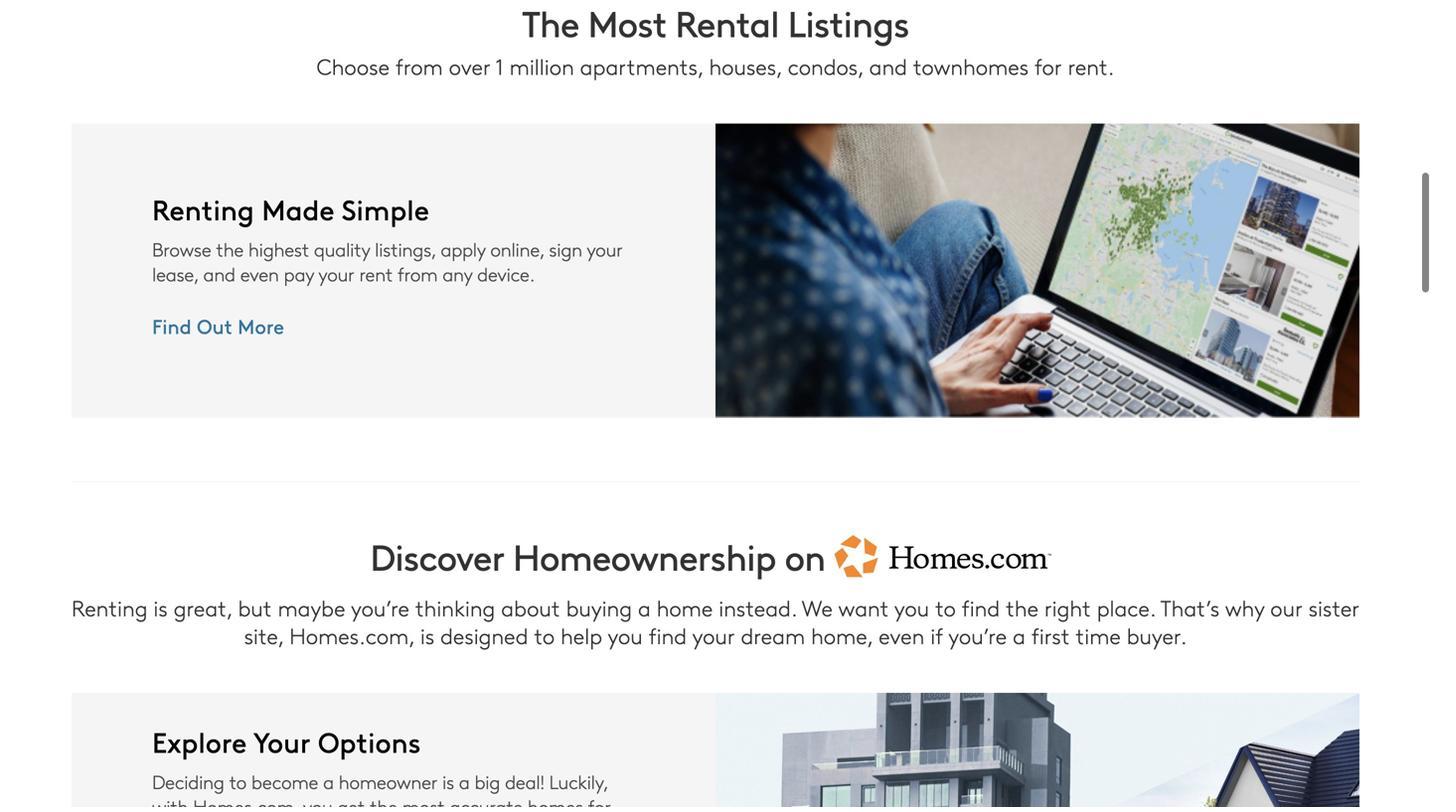 Task type: describe. For each thing, give the bounding box(es) containing it.
that's
[[1160, 593, 1220, 623]]

deciding
[[152, 770, 224, 795]]

deal!
[[505, 770, 544, 795]]

0 horizontal spatial find
[[649, 621, 687, 651]]

simple
[[341, 190, 429, 228]]

1 horizontal spatial and
[[869, 51, 907, 81]]

find out more link
[[152, 307, 284, 346]]

homeowner
[[339, 770, 437, 795]]

you inside "explore your options deciding to become a homeowner is a big deal! luckily, with homes.com, you get the most accurate homes fo"
[[303, 794, 333, 808]]

0 horizontal spatial you're
[[351, 593, 409, 623]]

over
[[449, 51, 491, 81]]

0 horizontal spatial your
[[318, 261, 354, 287]]

place.
[[1097, 593, 1155, 623]]

with
[[152, 794, 188, 808]]

get
[[337, 794, 365, 808]]

home,
[[811, 621, 873, 651]]

find
[[152, 313, 192, 340]]

2 horizontal spatial to
[[935, 593, 956, 623]]

1 horizontal spatial is
[[420, 621, 434, 651]]

even inside renting is great, but maybe you're thinking about buying a home instead. we want you to find the right place. that's why our sister site, homes.com, is designed to help you find your dream home, even if you're a first time buyer.
[[879, 621, 925, 651]]

big
[[475, 770, 500, 795]]

why
[[1225, 593, 1265, 623]]

1 horizontal spatial your
[[587, 237, 623, 262]]

1 horizontal spatial find
[[962, 593, 1000, 623]]

thinking
[[415, 593, 495, 623]]

2 horizontal spatial you
[[894, 593, 929, 623]]

on
[[785, 532, 825, 581]]

most
[[402, 794, 445, 808]]

choose from over 1 million apartments, houses, condos, and townhomes for rent.
[[317, 51, 1114, 81]]

options
[[318, 723, 421, 761]]

listings,
[[375, 237, 436, 262]]

online,
[[490, 237, 544, 262]]

a left home
[[638, 593, 651, 623]]

but
[[238, 593, 272, 623]]

discover homeownership on
[[370, 532, 825, 581]]

apply
[[441, 237, 485, 262]]

if
[[930, 621, 943, 651]]

out
[[197, 313, 232, 340]]

renting for is
[[72, 593, 148, 623]]

1 horizontal spatial you
[[608, 621, 643, 651]]

0 vertical spatial from
[[395, 51, 443, 81]]

the for options
[[370, 794, 397, 808]]

rent
[[359, 261, 393, 287]]

homes.com, inside "explore your options deciding to become a homeowner is a big deal! luckily, with homes.com, you get the most accurate homes fo"
[[193, 794, 298, 808]]

homeownership
[[513, 532, 776, 581]]

pay
[[284, 261, 314, 287]]

renting is great, but maybe you're thinking about buying a home instead. we want you to find the right place. that's why our sister site, homes.com, is designed to help you find your dream home, even if you're a first time buyer.
[[72, 593, 1360, 651]]

renting made simple browse the highest quality listings, apply online, sign your lease, and even pay your rent from any device.
[[152, 190, 623, 287]]

more
[[238, 313, 284, 340]]

homes
[[528, 794, 583, 808]]

we
[[802, 593, 833, 623]]

buyer.
[[1127, 621, 1187, 651]]

any
[[442, 261, 472, 287]]

0 horizontal spatial is
[[153, 593, 168, 623]]

a left big
[[459, 770, 470, 795]]

the inside renting made simple browse the highest quality listings, apply online, sign your lease, and even pay your rent from any device.
[[216, 237, 244, 262]]

explore
[[152, 723, 247, 761]]

townhomes
[[913, 51, 1029, 81]]



Task type: vqa. For each thing, say whether or not it's contained in the screenshot.
left you're
yes



Task type: locate. For each thing, give the bounding box(es) containing it.
0 horizontal spatial renting
[[72, 593, 148, 623]]

renting inside renting made simple browse the highest quality listings, apply online, sign your lease, and even pay your rent from any device.
[[152, 190, 254, 228]]

you left get
[[303, 794, 333, 808]]

discover
[[370, 532, 504, 581]]

the inside renting is great, but maybe you're thinking about buying a home instead. we want you to find the right place. that's why our sister site, homes.com, is designed to help you find your dream home, even if you're a first time buyer.
[[1006, 593, 1039, 623]]

0 vertical spatial and
[[869, 51, 907, 81]]

0 horizontal spatial and
[[203, 261, 235, 287]]

0 horizontal spatial the
[[216, 237, 244, 262]]

site,
[[244, 621, 284, 651]]

right
[[1044, 593, 1091, 623]]

1 vertical spatial even
[[879, 621, 925, 651]]

to left become
[[229, 770, 247, 795]]

1 vertical spatial the
[[1006, 593, 1039, 623]]

lease,
[[152, 261, 198, 287]]

highest
[[248, 237, 309, 262]]

buying
[[566, 593, 632, 623]]

you
[[894, 593, 929, 623], [608, 621, 643, 651], [303, 794, 333, 808]]

1 vertical spatial renting
[[72, 593, 148, 623]]

to
[[935, 593, 956, 623], [534, 621, 555, 651], [229, 770, 247, 795]]

0 vertical spatial even
[[240, 261, 279, 287]]

1 horizontal spatial you're
[[948, 621, 1007, 651]]

condos,
[[788, 51, 863, 81]]

find right the if
[[962, 593, 1000, 623]]

luckily,
[[549, 770, 608, 795]]

is left designed
[[420, 621, 434, 651]]

made
[[262, 190, 335, 228]]

dream
[[741, 621, 805, 651]]

0 horizontal spatial even
[[240, 261, 279, 287]]

the right browse
[[216, 237, 244, 262]]

renting left the great,
[[72, 593, 148, 623]]

homes.com, right site,
[[290, 621, 414, 651]]

your right "sign"
[[587, 237, 623, 262]]

from
[[395, 51, 443, 81], [398, 261, 438, 287]]

0 vertical spatial homes.com,
[[290, 621, 414, 651]]

rent.
[[1068, 51, 1114, 81]]

find out more
[[152, 313, 284, 340]]

1 vertical spatial homes.com,
[[193, 794, 298, 808]]

the left right
[[1006, 593, 1039, 623]]

apartments,
[[580, 51, 703, 81]]

quality
[[314, 237, 370, 262]]

to left the help
[[534, 621, 555, 651]]

and inside renting made simple browse the highest quality listings, apply online, sign your lease, and even pay your rent from any device.
[[203, 261, 235, 287]]

from inside renting made simple browse the highest quality listings, apply online, sign your lease, and even pay your rent from any device.
[[398, 261, 438, 287]]

1
[[495, 51, 504, 81]]

0 horizontal spatial to
[[229, 770, 247, 795]]

want
[[838, 593, 889, 623]]

million
[[509, 51, 574, 81]]

homes.com, inside renting is great, but maybe you're thinking about buying a home instead. we want you to find the right place. that's why our sister site, homes.com, is designed to help you find your dream home, even if you're a first time buyer.
[[290, 621, 414, 651]]

to inside "explore your options deciding to become a homeowner is a big deal! luckily, with homes.com, you get the most accurate homes fo"
[[229, 770, 247, 795]]

designed
[[440, 621, 528, 651]]

the for great,
[[1006, 593, 1039, 623]]

2 horizontal spatial your
[[692, 621, 735, 651]]

your right pay
[[318, 261, 354, 287]]

even
[[240, 261, 279, 287], [879, 621, 925, 651]]

0 horizontal spatial you
[[303, 794, 333, 808]]

1 horizontal spatial even
[[879, 621, 925, 651]]

and
[[869, 51, 907, 81], [203, 261, 235, 287]]

you right the help
[[608, 621, 643, 651]]

renting inside renting is great, but maybe you're thinking about buying a home instead. we want you to find the right place. that's why our sister site, homes.com, is designed to help you find your dream home, even if you're a first time buyer.
[[72, 593, 148, 623]]

homes.com, down the your
[[193, 794, 298, 808]]

0 vertical spatial the
[[216, 237, 244, 262]]

become
[[251, 770, 318, 795]]

from left any
[[398, 261, 438, 287]]

0 vertical spatial renting
[[152, 190, 254, 228]]

homes.com,
[[290, 621, 414, 651], [193, 794, 298, 808]]

you're right the maybe
[[351, 593, 409, 623]]

is left the great,
[[153, 593, 168, 623]]

you're right the if
[[948, 621, 1007, 651]]

renting for made
[[152, 190, 254, 228]]

great,
[[174, 593, 232, 623]]

is left big
[[442, 770, 454, 795]]

houses,
[[709, 51, 782, 81]]

find out more button
[[152, 307, 284, 346]]

instead.
[[719, 593, 796, 623]]

a
[[638, 593, 651, 623], [1013, 621, 1026, 651], [323, 770, 334, 795], [459, 770, 470, 795]]

start your search image
[[825, 530, 1061, 582]]

your inside renting is great, but maybe you're thinking about buying a home instead. we want you to find the right place. that's why our sister site, homes.com, is designed to help you find your dream home, even if you're a first time buyer.
[[692, 621, 735, 651]]

and right 'lease,'
[[203, 261, 235, 287]]

you left the if
[[894, 593, 929, 623]]

1 horizontal spatial the
[[370, 794, 397, 808]]

2 horizontal spatial is
[[442, 770, 454, 795]]

even left the if
[[879, 621, 925, 651]]

2 vertical spatial the
[[370, 794, 397, 808]]

browse
[[152, 237, 211, 262]]

for
[[1035, 51, 1062, 81]]

explore your options deciding to become a homeowner is a big deal! luckily, with homes.com, you get the most accurate homes fo
[[152, 723, 621, 808]]

renting up browse
[[152, 190, 254, 228]]

the
[[216, 237, 244, 262], [1006, 593, 1039, 623], [370, 794, 397, 808]]

find
[[962, 593, 1000, 623], [649, 621, 687, 651]]

2 horizontal spatial the
[[1006, 593, 1039, 623]]

renting
[[152, 190, 254, 228], [72, 593, 148, 623]]

1 horizontal spatial renting
[[152, 190, 254, 228]]

accurate
[[450, 794, 523, 808]]

a left get
[[323, 770, 334, 795]]

your left dream
[[692, 621, 735, 651]]

help
[[561, 621, 602, 651]]

1 vertical spatial from
[[398, 261, 438, 287]]

your
[[587, 237, 623, 262], [318, 261, 354, 287], [692, 621, 735, 651]]

time
[[1076, 621, 1121, 651]]

you're
[[351, 593, 409, 623], [948, 621, 1007, 651]]

maybe
[[278, 593, 345, 623]]

about
[[501, 593, 560, 623]]

home
[[657, 593, 713, 623]]

even left pay
[[240, 261, 279, 287]]

sister
[[1309, 593, 1360, 623]]

your
[[253, 723, 310, 761]]

find right buying
[[649, 621, 687, 651]]

1 horizontal spatial to
[[534, 621, 555, 651]]

a left first
[[1013, 621, 1026, 651]]

first
[[1031, 621, 1070, 651]]

from left over at top
[[395, 51, 443, 81]]

our
[[1270, 593, 1303, 623]]

sign
[[549, 237, 582, 262]]

to down start your search image
[[935, 593, 956, 623]]

1 vertical spatial and
[[203, 261, 235, 287]]

device.
[[477, 261, 535, 287]]

and right condos,
[[869, 51, 907, 81]]

the inside "explore your options deciding to become a homeowner is a big deal! luckily, with homes.com, you get the most accurate homes fo"
[[370, 794, 397, 808]]

is inside "explore your options deciding to become a homeowner is a big deal! luckily, with homes.com, you get the most accurate homes fo"
[[442, 770, 454, 795]]

is
[[153, 593, 168, 623], [420, 621, 434, 651], [442, 770, 454, 795]]

choose
[[317, 51, 390, 81]]

the right get
[[370, 794, 397, 808]]

even inside renting made simple browse the highest quality listings, apply online, sign your lease, and even pay your rent from any device.
[[240, 261, 279, 287]]



